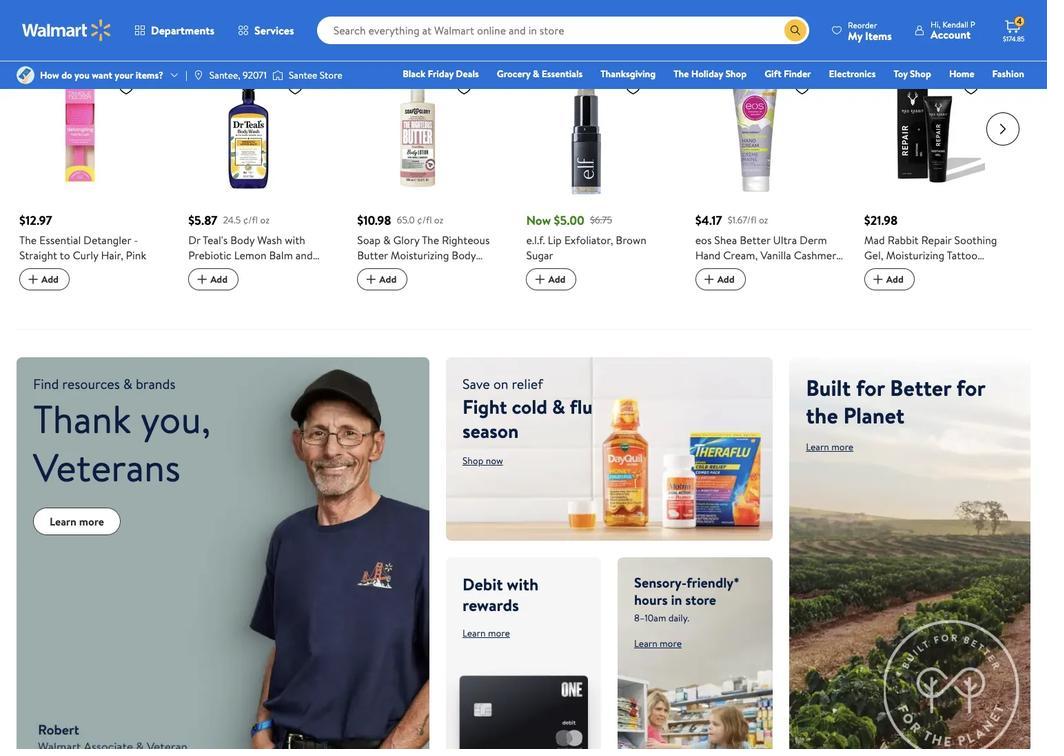 Task type: locate. For each thing, give the bounding box(es) containing it.
learn more for debit with rewards
[[463, 626, 510, 640]]

& right the grocery
[[533, 67, 540, 81]]

learn more link down veterans at the bottom left
[[33, 508, 121, 535]]

add left dry
[[718, 273, 735, 286]]

1 add to cart image from the left
[[25, 271, 41, 288]]

lip
[[548, 233, 562, 248]]

scent,
[[457, 263, 487, 278]]

more down rewards
[[488, 626, 510, 640]]

the
[[806, 400, 839, 431]]

$12.97 the essential detangler - straight to curly hair, pink
[[19, 212, 146, 263]]

reorder
[[848, 19, 878, 31]]

0 vertical spatial with
[[285, 233, 306, 248]]

0 horizontal spatial moisturizing
[[391, 248, 449, 263]]

2 vertical spatial with
[[507, 573, 539, 596]]

want
[[92, 68, 112, 82]]

1 vertical spatial &
[[383, 233, 391, 248]]

essential down $12.97
[[39, 233, 81, 248]]

2 ¢/fl from the left
[[417, 213, 432, 227]]

3 add from the left
[[380, 273, 397, 286]]

learn more link for thank you, veterans
[[33, 508, 121, 535]]

soothing
[[955, 233, 998, 248]]

2 horizontal spatial &
[[552, 393, 566, 420]]

learn for debit with rewards
[[463, 626, 486, 640]]

moisturizing up 3.4
[[887, 248, 945, 263]]

more for thank you, veterans
[[79, 514, 104, 529]]

0 horizontal spatial the
[[19, 233, 37, 248]]

learn more link down rewards
[[463, 626, 510, 640]]

departments button
[[123, 14, 226, 47]]

 image left the add to favorites list, dr teal's body wash with prebiotic lemon balm and essential oil blend, 24 fl oz image
[[272, 68, 283, 82]]

6 product group from the left
[[865, 46, 1015, 313]]

walmart+ link
[[978, 86, 1031, 101]]

hi, kendall p account
[[931, 19, 976, 42]]

add to favorites list, the essential detangler - straight to curly hair, pink image
[[118, 79, 135, 97]]

better inside $4.17 $1.67/fl oz eos shea better ultra derm hand cream, vanilla cashmere, soothes dry hands, 2.5 fl oz
[[740, 233, 771, 248]]

1 ¢/fl from the left
[[243, 213, 258, 227]]

4 $174.85
[[1004, 15, 1025, 43]]

gel,
[[865, 248, 884, 263]]

1 horizontal spatial pink
[[434, 263, 454, 278]]

product group
[[19, 46, 169, 313], [188, 46, 338, 313], [358, 46, 507, 313], [527, 46, 676, 313], [696, 46, 845, 313], [865, 46, 1015, 313]]

with inside debit with rewards
[[507, 573, 539, 596]]

1 horizontal spatial body
[[452, 248, 476, 263]]

learn for built for better for the planet
[[806, 440, 830, 454]]

walmart+
[[984, 86, 1025, 100]]

1 vertical spatial with
[[913, 263, 934, 278]]

2 add button from the left
[[188, 268, 239, 291]]

cashmere,
[[794, 248, 845, 263]]

product group containing $4.17
[[696, 46, 845, 313]]

thanksgiving link
[[595, 66, 662, 81]]

shop right the holiday
[[726, 67, 747, 81]]

0 horizontal spatial  image
[[17, 66, 34, 84]]

oz right 3.4
[[941, 278, 952, 293]]

& inside fight cold & flu season
[[552, 393, 566, 420]]

1 vertical spatial better
[[891, 373, 952, 403]]

veterans
[[33, 440, 181, 494]]

1 horizontal spatial ¢/fl
[[417, 213, 432, 227]]

fl right 2.5
[[809, 263, 816, 278]]

0 horizontal spatial fl
[[297, 263, 304, 278]]

add down butter
[[380, 273, 397, 286]]

repair
[[922, 233, 952, 248]]

soap & glory the righteous butter moisturizing body lotion, original pink scent, 16.9 oz image
[[358, 74, 478, 195]]

0 vertical spatial better
[[740, 233, 771, 248]]

grocery
[[497, 67, 531, 81]]

1 horizontal spatial fl
[[809, 263, 816, 278]]

hours
[[635, 590, 668, 609]]

home
[[950, 67, 975, 81]]

¢/fl right 24.5
[[243, 213, 258, 227]]

1 horizontal spatial &
[[533, 67, 540, 81]]

2 horizontal spatial shop
[[911, 67, 932, 81]]

essentials
[[542, 67, 583, 81]]

add to cart image down hand
[[701, 271, 718, 288]]

now
[[527, 212, 551, 229]]

1 horizontal spatial better
[[891, 373, 952, 403]]

to left curly
[[60, 248, 70, 263]]

rabbit
[[888, 233, 919, 248]]

1 vertical spatial debit
[[463, 573, 503, 596]]

learn more down rewards
[[463, 626, 510, 640]]

 image left how
[[17, 66, 34, 84]]

learn more down veterans at the bottom left
[[50, 514, 104, 529]]

body inside $5.87 24.5 ¢/fl oz dr teal's body wash with prebiotic lemon balm and essential oil blend, 24 fl oz
[[230, 233, 255, 248]]

oz up wash
[[260, 213, 270, 227]]

add to cart image
[[363, 271, 380, 288], [532, 271, 549, 288], [701, 271, 718, 288], [870, 271, 887, 288]]

add to cart image down butter
[[363, 271, 380, 288]]

add down sugar
[[549, 273, 566, 286]]

shop left now
[[463, 454, 484, 468]]

 image
[[17, 66, 34, 84], [272, 68, 283, 82]]

add left 3.4
[[887, 273, 904, 286]]

$174.85
[[1004, 34, 1025, 43]]

oz right 24
[[306, 263, 317, 278]]

fashion link
[[987, 66, 1031, 81]]

moisturizing down the 65.0
[[391, 248, 449, 263]]

learn more
[[806, 440, 854, 454], [50, 514, 104, 529], [463, 626, 510, 640], [635, 637, 682, 650]]

moisturizing inside the $10.98 65.0 ¢/fl oz soap & glory the righteous butter moisturizing body lotion, original pink scent, 16.9 oz
[[391, 248, 449, 263]]

add button
[[19, 268, 70, 291], [188, 268, 239, 291], [358, 268, 408, 291], [527, 268, 577, 291], [696, 268, 746, 291], [865, 268, 915, 291]]

pink inside $12.97 the essential detangler - straight to curly hair, pink
[[126, 248, 146, 263]]

learn more down the
[[806, 440, 854, 454]]

0 horizontal spatial with
[[285, 233, 306, 248]]

1 vertical spatial essential
[[188, 263, 230, 278]]

balm
[[269, 248, 293, 263]]

product group containing $5.87
[[188, 46, 338, 313]]

season
[[463, 417, 519, 444]]

fl right 24
[[297, 263, 304, 278]]

fashion registry
[[866, 67, 1025, 100]]

Search search field
[[317, 17, 810, 44]]

shop right toy
[[911, 67, 932, 81]]

0 horizontal spatial debit
[[463, 573, 503, 596]]

walmart image
[[22, 19, 112, 41]]

add button down gel,
[[865, 268, 915, 291]]

store
[[686, 590, 717, 609]]

body left 16.9
[[452, 248, 476, 263]]

add down the straight
[[41, 273, 59, 286]]

learn
[[806, 440, 830, 454], [50, 514, 76, 529], [463, 626, 486, 640], [635, 637, 658, 650]]

the down $12.97
[[19, 233, 37, 248]]

learn more link down the
[[806, 440, 854, 454]]

2 horizontal spatial with
[[913, 263, 934, 278]]

the inside the holiday shop link
[[674, 67, 689, 81]]

to inside $12.97 the essential detangler - straight to curly hair, pink
[[60, 248, 70, 263]]

0 horizontal spatial add to cart image
[[25, 271, 41, 288]]

1 moisturizing from the left
[[391, 248, 449, 263]]

4 product group from the left
[[527, 46, 676, 313]]

1 horizontal spatial shop
[[726, 67, 747, 81]]

oz
[[260, 213, 270, 227], [434, 213, 444, 227], [759, 213, 769, 227], [306, 263, 317, 278], [818, 263, 829, 278], [358, 278, 368, 293], [941, 278, 952, 293]]

the right glory
[[422, 233, 439, 248]]

to left the love
[[51, 20, 64, 39]]

body down 24.5
[[230, 233, 255, 248]]

1 add from the left
[[41, 273, 59, 286]]

fl inside $5.87 24.5 ¢/fl oz dr teal's body wash with prebiotic lemon balm and essential oil blend, 24 fl oz
[[297, 263, 304, 278]]

now
[[486, 454, 503, 468]]

learn more link for built for better for the planet
[[806, 440, 854, 454]]

p
[[971, 19, 976, 30]]

0 horizontal spatial for
[[857, 373, 885, 403]]

5 product group from the left
[[696, 46, 845, 313]]

electronics link
[[823, 66, 883, 81]]

hair,
[[101, 248, 123, 263]]

¢/fl inside $5.87 24.5 ¢/fl oz dr teal's body wash with prebiotic lemon balm and essential oil blend, 24 fl oz
[[243, 213, 258, 227]]

1 vertical spatial to
[[60, 248, 70, 263]]

registry
[[866, 86, 901, 100]]

add button down prebiotic
[[188, 268, 239, 291]]

0 horizontal spatial pink
[[126, 248, 146, 263]]

grocery & essentials
[[497, 67, 583, 81]]

8–10am
[[635, 611, 667, 625]]

$5.00
[[554, 212, 585, 229]]

more down daily.
[[660, 637, 682, 650]]

1 horizontal spatial moisturizing
[[887, 248, 945, 263]]

how do you want your items?
[[40, 68, 163, 82]]

add to cart image down prebiotic
[[194, 271, 210, 288]]

friendly*
[[687, 573, 740, 592]]

¢/fl
[[243, 213, 258, 227], [417, 213, 432, 227]]

kendall
[[943, 19, 969, 30]]

sensory-friendly* hours in store 8–10am daily.
[[635, 573, 740, 625]]

shea
[[715, 233, 738, 248]]

learn more down 8–10am
[[635, 637, 682, 650]]

services
[[255, 23, 294, 38]]

0 vertical spatial debit
[[942, 86, 966, 100]]

1 fl from the left
[[297, 263, 304, 278]]

4 add button from the left
[[527, 268, 577, 291]]

3 product group from the left
[[358, 46, 507, 313]]

4 add to cart image from the left
[[870, 271, 887, 288]]

0 vertical spatial essential
[[39, 233, 81, 248]]

1 horizontal spatial for
[[957, 373, 986, 403]]

pink right 'hair,'
[[126, 248, 146, 263]]

product group containing now $5.00
[[527, 46, 676, 313]]

5 add from the left
[[718, 273, 735, 286]]

add to cart image down the straight
[[25, 271, 41, 288]]

original
[[393, 263, 431, 278]]

2 moisturizing from the left
[[887, 248, 945, 263]]

 image for how do you want your items?
[[17, 66, 34, 84]]

& right soap
[[383, 233, 391, 248]]

& inside the $10.98 65.0 ¢/fl oz soap & glory the righteous butter moisturizing body lotion, original pink scent, 16.9 oz
[[383, 233, 391, 248]]

0 horizontal spatial essential
[[39, 233, 81, 248]]

 image for santee store
[[272, 68, 283, 82]]

1 horizontal spatial debit
[[942, 86, 966, 100]]

mad
[[865, 233, 886, 248]]

aftercare
[[865, 263, 911, 278]]

shop now link
[[463, 454, 503, 468]]

1 for from the left
[[857, 373, 885, 403]]

add button down hand
[[696, 268, 746, 291]]

built
[[806, 373, 851, 403]]

0 horizontal spatial body
[[230, 233, 255, 248]]

1 horizontal spatial  image
[[272, 68, 283, 82]]

add to cart image
[[25, 271, 41, 288], [194, 271, 210, 288]]

product group containing $10.98
[[358, 46, 507, 313]]

toy
[[894, 67, 908, 81]]

one debit link
[[913, 86, 972, 101]]

more
[[832, 440, 854, 454], [79, 514, 104, 529], [488, 626, 510, 640], [660, 637, 682, 650]]

mad rabbit repair soothing gel, moisturizing tattoo aftercare with natural ingredients, 3.4 oz image
[[865, 74, 986, 195]]

pink
[[126, 248, 146, 263], [434, 263, 454, 278]]

6 add from the left
[[887, 273, 904, 286]]

¢/fl for $5.87
[[243, 213, 258, 227]]

add to cart image down gel,
[[870, 271, 887, 288]]

the left the holiday
[[674, 67, 689, 81]]

¢/fl inside the $10.98 65.0 ¢/fl oz soap & glory the righteous butter moisturizing body lotion, original pink scent, 16.9 oz
[[417, 213, 432, 227]]

prebiotic
[[188, 248, 232, 263]]

learn more for built for better for the planet
[[806, 440, 854, 454]]

4
[[1017, 15, 1023, 27]]

more down veterans at the bottom left
[[79, 514, 104, 529]]

items
[[866, 28, 893, 43]]

your
[[115, 68, 133, 82]]

add button down the straight
[[19, 268, 70, 291]]

$4.17 $1.67/fl oz eos shea better ultra derm hand cream, vanilla cashmere, soothes dry hands, 2.5 fl oz
[[696, 212, 845, 278]]

1 horizontal spatial essential
[[188, 263, 230, 278]]

built for better for the planet
[[806, 373, 986, 431]]

1 horizontal spatial with
[[507, 573, 539, 596]]

shop
[[726, 67, 747, 81], [911, 67, 932, 81], [463, 454, 484, 468]]

add left the oil
[[210, 273, 228, 286]]

 image
[[193, 70, 204, 81]]

1 horizontal spatial add to cart image
[[194, 271, 210, 288]]

lemon
[[234, 248, 267, 263]]

0 vertical spatial &
[[533, 67, 540, 81]]

essential inside $12.97 the essential detangler - straight to curly hair, pink
[[39, 233, 81, 248]]

pink left scent,
[[434, 263, 454, 278]]

gift
[[765, 67, 782, 81]]

0 vertical spatial to
[[51, 20, 64, 39]]

oz inside $21.98 mad rabbit repair soothing gel, moisturizing tattoo aftercare with natural ingredients, 3.4 oz
[[941, 278, 952, 293]]

add button down sugar
[[527, 268, 577, 291]]

rewards
[[463, 593, 519, 617]]

1 horizontal spatial the
[[422, 233, 439, 248]]

2 horizontal spatial the
[[674, 67, 689, 81]]

& left flu
[[552, 393, 566, 420]]

more down the
[[832, 440, 854, 454]]

add to cart image down sugar
[[532, 271, 549, 288]]

1 product group from the left
[[19, 46, 169, 313]]

2 product group from the left
[[188, 46, 338, 313]]

learn for thank you, veterans
[[50, 514, 76, 529]]

0 horizontal spatial better
[[740, 233, 771, 248]]

registry link
[[860, 86, 908, 101]]

$5.87
[[188, 212, 218, 229]]

essential left the oil
[[188, 263, 230, 278]]

oz right the 65.0
[[434, 213, 444, 227]]

moisturizing
[[391, 248, 449, 263], [887, 248, 945, 263]]

2 fl from the left
[[809, 263, 816, 278]]

2 vertical spatial &
[[552, 393, 566, 420]]

0 horizontal spatial ¢/fl
[[243, 213, 258, 227]]

add button down butter
[[358, 268, 408, 291]]

2.5
[[792, 263, 806, 278]]

oil
[[233, 263, 247, 278]]

¢/fl right the 65.0
[[417, 213, 432, 227]]

soap
[[358, 233, 381, 248]]

with inside $5.87 24.5 ¢/fl oz dr teal's body wash with prebiotic lemon balm and essential oil blend, 24 fl oz
[[285, 233, 306, 248]]

eos
[[696, 233, 712, 248]]

0 horizontal spatial &
[[383, 233, 391, 248]]



Task type: describe. For each thing, give the bounding box(es) containing it.
wash
[[257, 233, 282, 248]]

hi,
[[931, 19, 941, 30]]

fight cold & flu season
[[463, 393, 593, 444]]

add to favorites list, dr teal's body wash with prebiotic lemon balm and essential oil blend, 24 fl oz image
[[287, 79, 304, 97]]

services button
[[226, 14, 306, 47]]

product group containing $21.98
[[865, 46, 1015, 313]]

butter
[[358, 248, 388, 263]]

next slide for more to love list image
[[987, 113, 1020, 146]]

2 add from the left
[[210, 273, 228, 286]]

$4.17
[[696, 212, 723, 229]]

ultra
[[774, 233, 798, 248]]

you
[[75, 68, 90, 82]]

soothes
[[696, 263, 734, 278]]

1 add to cart image from the left
[[363, 271, 380, 288]]

65.0
[[397, 213, 415, 227]]

tattoo
[[947, 248, 978, 263]]

ingredients,
[[865, 278, 921, 293]]

3 add button from the left
[[358, 268, 408, 291]]

now $5.00 $6.75 e.l.f. lip exfoliator, brown sugar
[[527, 212, 647, 263]]

1 add button from the left
[[19, 268, 70, 291]]

2 add to cart image from the left
[[194, 271, 210, 288]]

the inside $12.97 the essential detangler - straight to curly hair, pink
[[19, 233, 37, 248]]

$1.67/fl
[[728, 213, 757, 227]]

the inside the $10.98 65.0 ¢/fl oz soap & glory the righteous butter moisturizing body lotion, original pink scent, 16.9 oz
[[422, 233, 439, 248]]

derm
[[800, 233, 828, 248]]

my
[[848, 28, 863, 43]]

dry
[[737, 263, 755, 278]]

more to love
[[17, 20, 92, 39]]

how
[[40, 68, 59, 82]]

6 add button from the left
[[865, 268, 915, 291]]

departments
[[151, 23, 215, 38]]

0 horizontal spatial shop
[[463, 454, 484, 468]]

you,
[[141, 392, 211, 446]]

fight
[[463, 393, 507, 420]]

grocery & essentials link
[[491, 66, 589, 81]]

$21.98
[[865, 212, 898, 229]]

sensory-
[[635, 573, 687, 592]]

reorder my items
[[848, 19, 893, 43]]

santee,
[[210, 68, 241, 82]]

hand
[[696, 248, 721, 263]]

the holiday shop
[[674, 67, 747, 81]]

cream,
[[724, 248, 758, 263]]

fashion
[[993, 67, 1025, 81]]

eos shea better ultra derm hand cream, vanilla cashmere, soothes dry hands, 2.5 fl oz image
[[696, 74, 816, 195]]

in
[[671, 590, 683, 609]]

account
[[931, 27, 971, 42]]

24.5
[[223, 213, 241, 227]]

the essential detangler - straight to curly hair, pink image
[[19, 74, 140, 195]]

add to favorites list, soap & glory the righteous butter moisturizing body lotion, original pink scent, 16.9 oz image
[[456, 79, 473, 97]]

product group containing $12.97
[[19, 46, 169, 313]]

oz down butter
[[358, 278, 368, 293]]

toy shop
[[894, 67, 932, 81]]

2 for from the left
[[957, 373, 986, 403]]

cold
[[512, 393, 548, 420]]

and
[[296, 248, 313, 263]]

add to favorites list, mad rabbit repair soothing gel, moisturizing tattoo aftercare with natural ingredients, 3.4 oz image
[[963, 79, 980, 97]]

items?
[[136, 68, 163, 82]]

add to favorites list, e.l.f. lip exfoliator, brown sugar image
[[625, 79, 642, 97]]

with inside $21.98 mad rabbit repair soothing gel, moisturizing tattoo aftercare with natural ingredients, 3.4 oz
[[913, 263, 934, 278]]

curly
[[73, 248, 98, 263]]

$5.87 24.5 ¢/fl oz dr teal's body wash with prebiotic lemon balm and essential oil blend, 24 fl oz
[[188, 212, 317, 278]]

learn more link down 8–10am
[[635, 637, 682, 650]]

dr teal's body wash with prebiotic lemon balm and essential oil blend, 24 fl oz image
[[188, 74, 309, 195]]

santee store
[[289, 68, 343, 82]]

holiday
[[692, 67, 724, 81]]

debit inside debit with rewards
[[463, 573, 503, 596]]

daily.
[[669, 611, 690, 625]]

sugar
[[527, 248, 554, 263]]

one debit
[[919, 86, 966, 100]]

blend,
[[249, 263, 279, 278]]

e.l.f. lip exfoliator, brown sugar image
[[527, 74, 647, 195]]

92071
[[243, 68, 267, 82]]

black friday deals link
[[397, 66, 485, 81]]

learn more link for debit with rewards
[[463, 626, 510, 640]]

5 add button from the left
[[696, 268, 746, 291]]

the holiday shop link
[[668, 66, 753, 81]]

detangler
[[84, 233, 131, 248]]

oz right $1.67/fl
[[759, 213, 769, 227]]

debit with rewards
[[463, 573, 539, 617]]

lotion,
[[358, 263, 390, 278]]

oz right 2.5
[[818, 263, 829, 278]]

gift finder link
[[759, 66, 818, 81]]

straight
[[19, 248, 57, 263]]

more
[[17, 20, 48, 39]]

shop now
[[463, 454, 503, 468]]

thank
[[33, 392, 131, 446]]

pink inside the $10.98 65.0 ¢/fl oz soap & glory the righteous butter moisturizing body lotion, original pink scent, 16.9 oz
[[434, 263, 454, 278]]

3.4
[[924, 278, 938, 293]]

Walmart Site-Wide search field
[[317, 17, 810, 44]]

store
[[320, 68, 343, 82]]

friday
[[428, 67, 454, 81]]

24
[[282, 263, 294, 278]]

body inside the $10.98 65.0 ¢/fl oz soap & glory the righteous butter moisturizing body lotion, original pink scent, 16.9 oz
[[452, 248, 476, 263]]

brown
[[616, 233, 647, 248]]

learn more for thank you, veterans
[[50, 514, 104, 529]]

more for debit with rewards
[[488, 626, 510, 640]]

vanilla
[[761, 248, 792, 263]]

moisturizing inside $21.98 mad rabbit repair soothing gel, moisturizing tattoo aftercare with natural ingredients, 3.4 oz
[[887, 248, 945, 263]]

|
[[186, 68, 188, 82]]

fl inside $4.17 $1.67/fl oz eos shea better ultra derm hand cream, vanilla cashmere, soothes dry hands, 2.5 fl oz
[[809, 263, 816, 278]]

more for built for better for the planet
[[832, 440, 854, 454]]

essential inside $5.87 24.5 ¢/fl oz dr teal's body wash with prebiotic lemon balm and essential oil blend, 24 fl oz
[[188, 263, 230, 278]]

add to favorites list, eos shea better ultra derm hand cream, vanilla cashmere, soothes dry hands, 2.5 fl oz image
[[794, 79, 811, 97]]

search icon image
[[791, 25, 802, 36]]

thank you, veterans
[[33, 392, 211, 494]]

flu
[[570, 393, 593, 420]]

thanksgiving
[[601, 67, 656, 81]]

4 add from the left
[[549, 273, 566, 286]]

$10.98 65.0 ¢/fl oz soap & glory the righteous butter moisturizing body lotion, original pink scent, 16.9 oz
[[358, 212, 507, 293]]

finder
[[784, 67, 812, 81]]

$12.97
[[19, 212, 52, 229]]

¢/fl for $10.98
[[417, 213, 432, 227]]

gift finder
[[765, 67, 812, 81]]

2 add to cart image from the left
[[532, 271, 549, 288]]

better inside built for better for the planet
[[891, 373, 952, 403]]

3 add to cart image from the left
[[701, 271, 718, 288]]

home link
[[944, 66, 981, 81]]



Task type: vqa. For each thing, say whether or not it's contained in the screenshot.
Hub
no



